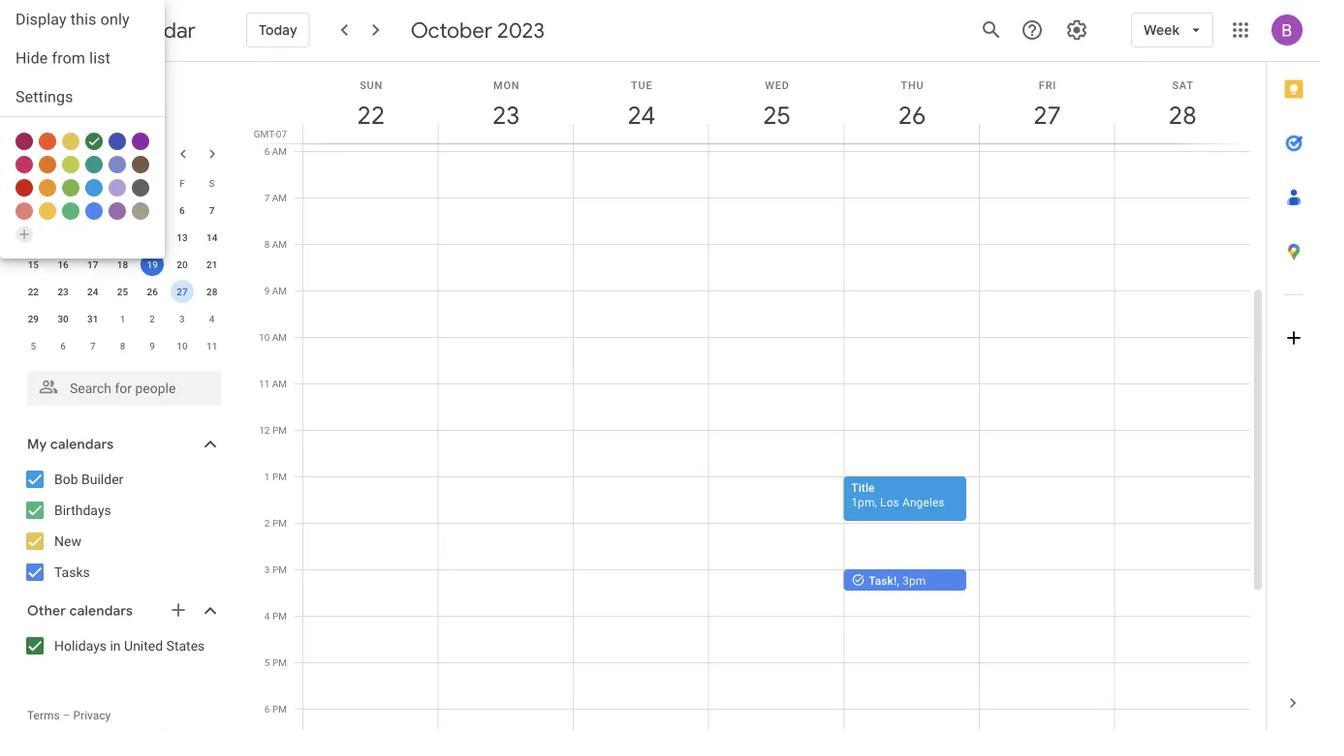 Task type: describe. For each thing, give the bounding box(es) containing it.
6 down f
[[179, 205, 185, 216]]

november 7 element
[[81, 334, 104, 358]]

other calendars
[[27, 603, 133, 620]]

fri 27
[[1032, 79, 1060, 131]]

1 vertical spatial ,
[[897, 574, 900, 588]]

12 for 12 pm
[[259, 425, 270, 436]]

am for 11 am
[[272, 378, 287, 390]]

28 column header
[[1114, 62, 1251, 143]]

20
[[177, 259, 188, 270]]

main drawer image
[[23, 18, 47, 42]]

0 horizontal spatial 2023
[[86, 145, 118, 163]]

november 4 element
[[200, 307, 224, 331]]

0 vertical spatial 1
[[31, 205, 36, 216]]

28 link
[[1161, 93, 1205, 138]]

sat 28
[[1168, 79, 1195, 131]]

sun 22
[[356, 79, 384, 131]]

25 element
[[111, 280, 134, 303]]

20 element
[[171, 253, 194, 276]]

tue 24
[[627, 79, 654, 131]]

calendars for my calendars
[[50, 436, 114, 454]]

november 10 element
[[171, 334, 194, 358]]

10 for 10 element
[[87, 232, 98, 243]]

cherry blossom, set calendar color menu item
[[16, 156, 33, 174]]

3 for 3 pm
[[265, 564, 270, 576]]

holidays
[[54, 638, 107, 654]]

m
[[59, 177, 67, 189]]

23 inside mon 23
[[491, 99, 519, 131]]

15
[[28, 259, 39, 270]]

6 pm
[[265, 704, 287, 715]]

24 element
[[81, 280, 104, 303]]

privacy
[[73, 710, 111, 723]]

9 for 9 am
[[264, 285, 270, 297]]

–
[[63, 710, 70, 723]]

27 element
[[171, 280, 194, 303]]

birthdays
[[54, 503, 111, 519]]

0 horizontal spatial october 2023
[[27, 145, 118, 163]]

16
[[58, 259, 69, 270]]

mon 23
[[491, 79, 520, 131]]

pm for 1 pm
[[272, 471, 287, 483]]

6 for 6 pm
[[265, 704, 270, 715]]

wed
[[765, 79, 790, 91]]

26 column header
[[844, 62, 980, 143]]

gmt-
[[254, 128, 276, 140]]

add custom color menu item
[[16, 226, 33, 243]]

1 s from the left
[[30, 177, 36, 189]]

3pm
[[903, 574, 926, 588]]

23 inside grid
[[58, 286, 69, 298]]

25 link
[[755, 93, 799, 138]]

1 horizontal spatial 5
[[150, 205, 155, 216]]

0 vertical spatial 9
[[60, 232, 66, 243]]

pm for 2 pm
[[272, 518, 287, 529]]

citron, set calendar color menu item
[[62, 133, 79, 150]]

12 pm
[[259, 425, 287, 436]]

13
[[177, 232, 188, 243]]

row containing 15
[[18, 251, 227, 278]]

today button
[[246, 7, 310, 53]]

31
[[87, 313, 98, 325]]

13 element
[[171, 226, 194, 249]]

12 for 12
[[147, 232, 158, 243]]

builder
[[81, 472, 123, 488]]

avocado, set calendar color menu item
[[62, 156, 79, 174]]

24 inside 24 column header
[[627, 99, 654, 131]]

gmt-07
[[254, 128, 287, 140]]

united
[[124, 638, 163, 654]]

4 for november 4 element
[[209, 313, 215, 325]]

0 horizontal spatial 8
[[31, 232, 36, 243]]

tasks
[[54, 565, 90, 581]]

9 am
[[264, 285, 287, 297]]

row containing 22
[[18, 278, 227, 305]]

november 6 element
[[51, 334, 75, 358]]

25 inside row
[[117, 286, 128, 298]]

row containing 5
[[18, 333, 227, 360]]

3 pm
[[265, 564, 287, 576]]

5 for november 5 'element'
[[31, 340, 36, 352]]

thu 26
[[897, 79, 925, 131]]

pistachio, set calendar color menu item
[[62, 179, 79, 197]]

28 element
[[200, 280, 224, 303]]

19
[[147, 259, 158, 270]]

1 pm
[[265, 471, 287, 483]]

terms link
[[27, 710, 60, 723]]

today
[[259, 21, 297, 39]]

1pm
[[851, 496, 875, 509]]

add other calendars image
[[169, 601, 188, 620]]

holidays in united states
[[54, 638, 205, 654]]

6 for 6 am
[[264, 145, 270, 157]]

title
[[851, 481, 875, 495]]

my calendars list
[[4, 464, 240, 588]]

f
[[179, 177, 185, 189]]

22 inside column header
[[356, 99, 384, 131]]

other calendars button
[[4, 596, 240, 627]]

10 am
[[259, 332, 287, 343]]

am for 6 am
[[272, 145, 287, 157]]

22 column header
[[302, 62, 439, 143]]

26 inside october 2023 grid
[[147, 286, 158, 298]]

10 for november 10 element
[[177, 340, 188, 352]]

26 inside column header
[[897, 99, 925, 131]]

11 for november 11 element
[[206, 340, 217, 352]]

calendar list entry. list box
[[0, 0, 165, 117]]

22 inside row
[[28, 286, 39, 298]]

am for 10 am
[[272, 332, 287, 343]]

24 link
[[619, 93, 664, 138]]

6 am
[[264, 145, 287, 157]]

sat
[[1172, 79, 1194, 91]]

21 element
[[200, 253, 224, 276]]

2 for 2 pm
[[265, 518, 270, 529]]

11 for 11 element
[[117, 232, 128, 243]]

sage, set calendar color menu item
[[62, 203, 79, 220]]

18 element
[[111, 253, 134, 276]]

mon
[[493, 79, 520, 91]]

8 for november 8 element
[[120, 340, 125, 352]]

november 8 element
[[111, 334, 134, 358]]

22 link
[[349, 93, 393, 138]]

25 column header
[[708, 62, 845, 143]]

8 for 8 am
[[264, 238, 270, 250]]

october 2023 grid
[[18, 170, 227, 360]]

title 1pm , los angeles
[[851, 481, 945, 509]]

pm for 4 pm
[[272, 611, 287, 622]]

11 element
[[111, 226, 134, 249]]

pm for 5 pm
[[272, 657, 287, 669]]

row group containing 1
[[18, 197, 227, 360]]

in
[[110, 638, 121, 654]]

task!
[[869, 574, 897, 588]]

row containing 1
[[18, 197, 227, 224]]

0 horizontal spatial 4
[[120, 205, 125, 216]]

30 element
[[51, 307, 75, 331]]

1 menu item from the top
[[0, 0, 165, 39]]

29
[[28, 313, 39, 325]]

2 s from the left
[[209, 177, 215, 189]]

0 vertical spatial 2
[[60, 205, 66, 216]]

1 horizontal spatial october
[[411, 16, 492, 44]]

cobalt, set calendar color menu item
[[85, 203, 103, 220]]

tomato, set calendar color menu item
[[16, 179, 33, 197]]

other
[[27, 603, 66, 620]]

10 element
[[81, 226, 104, 249]]

27 cell
[[167, 278, 197, 305]]

0 vertical spatial october 2023
[[411, 16, 545, 44]]

18
[[117, 259, 128, 270]]

6 for 'november 6' element
[[60, 340, 66, 352]]

2 pm
[[265, 518, 287, 529]]

0 vertical spatial 3
[[90, 205, 96, 216]]

am for 9 am
[[272, 285, 287, 297]]

blueberry, set calendar color menu item
[[109, 133, 126, 150]]

4 for 4 pm
[[265, 611, 270, 622]]

31 element
[[81, 307, 104, 331]]

terms – privacy
[[27, 710, 111, 723]]

07
[[276, 128, 287, 140]]

23 column header
[[438, 62, 574, 143]]



Task type: vqa. For each thing, say whether or not it's contained in the screenshot.


Task type: locate. For each thing, give the bounding box(es) containing it.
0 vertical spatial 28
[[1168, 99, 1195, 131]]

25
[[762, 99, 790, 131], [117, 286, 128, 298]]

7 row from the top
[[18, 333, 227, 360]]

2 horizontal spatial 4
[[265, 611, 270, 622]]

pm for 6 pm
[[272, 704, 287, 715]]

27 down fri in the top of the page
[[1032, 99, 1060, 131]]

6 down gmt-
[[264, 145, 270, 157]]

2 vertical spatial 3
[[265, 564, 270, 576]]

menu item
[[0, 0, 165, 39], [0, 39, 165, 78], [0, 78, 165, 116]]

1 vertical spatial 28
[[206, 286, 217, 298]]

my calendars button
[[4, 429, 240, 460]]

november 5 element
[[22, 334, 45, 358]]

am up 8 am
[[272, 192, 287, 204]]

1 horizontal spatial 1
[[120, 313, 125, 325]]

s
[[30, 177, 36, 189], [209, 177, 215, 189]]

row containing 29
[[18, 305, 227, 333]]

21
[[206, 259, 217, 270]]

1 horizontal spatial 24
[[627, 99, 654, 131]]

16 element
[[51, 253, 75, 276]]

28 down sat
[[1168, 99, 1195, 131]]

5 up 6 pm
[[265, 657, 270, 669]]

am down 07
[[272, 145, 287, 157]]

10
[[87, 232, 98, 243], [259, 332, 270, 343], [177, 340, 188, 352]]

19 cell
[[138, 251, 167, 278]]

calendars inside "dropdown button"
[[69, 603, 133, 620]]

2 am from the top
[[272, 192, 287, 204]]

1 horizontal spatial 26
[[897, 99, 925, 131]]

1 horizontal spatial 10
[[177, 340, 188, 352]]

24 down 17
[[87, 286, 98, 298]]

2
[[60, 205, 66, 216], [150, 313, 155, 325], [265, 518, 270, 529]]

0 horizontal spatial 1
[[31, 205, 36, 216]]

1 vertical spatial 2023
[[86, 145, 118, 163]]

0 horizontal spatial 3
[[90, 205, 96, 216]]

10 down the november 3 element
[[177, 340, 188, 352]]

pm up 5 pm
[[272, 611, 287, 622]]

calendars inside dropdown button
[[50, 436, 114, 454]]

1 horizontal spatial 3
[[179, 313, 185, 325]]

1 horizontal spatial 25
[[762, 99, 790, 131]]

10 inside grid
[[259, 332, 270, 343]]

0 vertical spatial 27
[[1032, 99, 1060, 131]]

pm for 3 pm
[[272, 564, 287, 576]]

eucalyptus, set calendar color menu item
[[85, 156, 103, 174]]

9
[[60, 232, 66, 243], [264, 285, 270, 297], [150, 340, 155, 352]]

7 pm from the top
[[272, 704, 287, 715]]

november 9 element
[[141, 334, 164, 358]]

2 horizontal spatial 9
[[264, 285, 270, 297]]

1 horizontal spatial ,
[[897, 574, 900, 588]]

november 2 element
[[141, 307, 164, 331]]

28 inside row
[[206, 286, 217, 298]]

week button
[[1131, 7, 1214, 53]]

5 inside grid
[[265, 657, 270, 669]]

0 vertical spatial calendars
[[50, 436, 114, 454]]

1 horizontal spatial 2
[[150, 313, 155, 325]]

calendar heading
[[105, 17, 196, 44]]

mango, set calendar color menu item
[[39, 179, 56, 197]]

1 for november 1 'element'
[[120, 313, 125, 325]]

1 vertical spatial 3
[[179, 313, 185, 325]]

22 element
[[22, 280, 45, 303]]

tue
[[631, 79, 653, 91]]

23
[[491, 99, 519, 131], [58, 286, 69, 298]]

row
[[18, 170, 227, 197], [18, 197, 227, 224], [18, 224, 227, 251], [18, 251, 227, 278], [18, 278, 227, 305], [18, 305, 227, 333], [18, 333, 227, 360]]

am down 8 am
[[272, 285, 287, 297]]

calendar element
[[62, 11, 196, 53]]

2 horizontal spatial 1
[[265, 471, 270, 483]]

3 down 2 pm
[[265, 564, 270, 576]]

1 horizontal spatial 9
[[150, 340, 155, 352]]

0 vertical spatial 23
[[491, 99, 519, 131]]

24 down tue
[[627, 99, 654, 131]]

fri
[[1039, 79, 1057, 91]]

11
[[117, 232, 128, 243], [206, 340, 217, 352], [259, 378, 270, 390]]

2 row from the top
[[18, 197, 227, 224]]

3 menu item from the top
[[0, 78, 165, 116]]

12 up 19 on the left top of the page
[[147, 232, 158, 243]]

am down '9 am' on the top left
[[272, 332, 287, 343]]

states
[[166, 638, 205, 654]]

s left mango, set calendar color menu item
[[30, 177, 36, 189]]

am for 7 am
[[272, 192, 287, 204]]

1 vertical spatial 7
[[209, 205, 215, 216]]

0 horizontal spatial 11
[[117, 232, 128, 243]]

4 down 3 pm
[[265, 611, 270, 622]]

26 link
[[890, 93, 935, 138]]

peacock, set calendar color menu item
[[85, 179, 103, 197]]

pm down 4 pm
[[272, 657, 287, 669]]

25 down wed
[[762, 99, 790, 131]]

7 am
[[264, 192, 287, 204]]

11 for 11 am
[[259, 378, 270, 390]]

banana, set calendar color menu item
[[39, 203, 56, 220]]

november 3 element
[[171, 307, 194, 331]]

1 inside grid
[[265, 471, 270, 483]]

5 row from the top
[[18, 278, 227, 305]]

23 down mon
[[491, 99, 519, 131]]

7 for 7 am
[[264, 192, 270, 204]]

terms
[[27, 710, 60, 723]]

my calendars
[[27, 436, 114, 454]]

tab list
[[1267, 62, 1320, 677]]

Search for people text field
[[39, 371, 209, 406]]

my
[[27, 436, 47, 454]]

9 down november 2 element
[[150, 340, 155, 352]]

3 row from the top
[[18, 224, 227, 251]]

am up 12 pm
[[272, 378, 287, 390]]

grid
[[248, 62, 1266, 732]]

1 vertical spatial 22
[[28, 286, 39, 298]]

1 vertical spatial 1
[[120, 313, 125, 325]]

22
[[356, 99, 384, 131], [28, 286, 39, 298]]

27
[[1032, 99, 1060, 131], [177, 286, 188, 298]]

0 vertical spatial 4
[[120, 205, 125, 216]]

3 inside grid
[[265, 564, 270, 576]]

10 up 11 am
[[259, 332, 270, 343]]

1 horizontal spatial s
[[209, 177, 215, 189]]

0 horizontal spatial 9
[[60, 232, 66, 243]]

2 horizontal spatial 10
[[259, 332, 270, 343]]

4
[[120, 205, 125, 216], [209, 313, 215, 325], [265, 611, 270, 622]]

bob
[[54, 472, 78, 488]]

2 vertical spatial 11
[[259, 378, 270, 390]]

25 inside wed 25
[[762, 99, 790, 131]]

0 horizontal spatial 7
[[90, 340, 96, 352]]

1 vertical spatial 27
[[177, 286, 188, 298]]

30
[[58, 313, 69, 325]]

2 pm from the top
[[272, 471, 287, 483]]

11 am
[[259, 378, 287, 390]]

1 horizontal spatial 23
[[491, 99, 519, 131]]

3
[[90, 205, 96, 216], [179, 313, 185, 325], [265, 564, 270, 576]]

10 down 'cobalt, set calendar color' menu item
[[87, 232, 98, 243]]

0 horizontal spatial 23
[[58, 286, 69, 298]]

0 vertical spatial 24
[[627, 99, 654, 131]]

1 for 1 pm
[[265, 471, 270, 483]]

5 am from the top
[[272, 332, 287, 343]]

pm down the 1 pm in the bottom of the page
[[272, 518, 287, 529]]

settings menu image
[[1065, 18, 1089, 42]]

, left los
[[875, 496, 877, 509]]

14
[[206, 232, 217, 243]]

sun
[[360, 79, 383, 91]]

27 link
[[1025, 93, 1070, 138]]

9 up "10 am"
[[264, 285, 270, 297]]

6 down 5 pm
[[265, 704, 270, 715]]

2 right "banana, set calendar color" 'menu item'
[[60, 205, 66, 216]]

0 vertical spatial ,
[[875, 496, 877, 509]]

23 element
[[51, 280, 75, 303]]

0 horizontal spatial october
[[27, 145, 82, 163]]

5 pm from the top
[[272, 611, 287, 622]]

calendars up 'in'
[[69, 603, 133, 620]]

flamingo, set calendar color menu item
[[16, 203, 33, 220]]

4 left the birch, set calendar color 'menu item'
[[120, 205, 125, 216]]

7 up 8 am
[[264, 192, 270, 204]]

1 pm from the top
[[272, 425, 287, 436]]

12
[[147, 232, 158, 243], [259, 425, 270, 436]]

grape, set calendar color menu item
[[132, 133, 149, 150]]

0 vertical spatial 26
[[897, 99, 925, 131]]

5 right the birch, set calendar color 'menu item'
[[150, 205, 155, 216]]

8 inside grid
[[264, 238, 270, 250]]

5 for 5 pm
[[265, 657, 270, 669]]

9 inside grid
[[264, 285, 270, 297]]

birch, set calendar color menu item
[[132, 203, 149, 220]]

1 left "banana, set calendar color" 'menu item'
[[31, 205, 36, 216]]

2 horizontal spatial 2
[[265, 518, 270, 529]]

calendar list entry. element
[[0, 0, 165, 259]]

0 horizontal spatial 2
[[60, 205, 66, 216]]

calendars
[[50, 436, 114, 454], [69, 603, 133, 620]]

27 down 20
[[177, 286, 188, 298]]

0 horizontal spatial 27
[[177, 286, 188, 298]]

row containing s
[[18, 170, 227, 197]]

1 vertical spatial 11
[[206, 340, 217, 352]]

5 down 29 element
[[31, 340, 36, 352]]

8 up '15' element
[[31, 232, 36, 243]]

2 for november 2 element
[[150, 313, 155, 325]]

1 horizontal spatial 11
[[206, 340, 217, 352]]

week
[[1144, 21, 1180, 39]]

0 vertical spatial 11
[[117, 232, 128, 243]]

,
[[875, 496, 877, 509], [897, 574, 900, 588]]

pm up 2 pm
[[272, 471, 287, 483]]

11 inside 11 element
[[117, 232, 128, 243]]

4 up november 11 element
[[209, 313, 215, 325]]

19, today element
[[141, 253, 164, 276]]

row containing 8
[[18, 224, 227, 251]]

bob builder
[[54, 472, 123, 488]]

3 right sage, set calendar color menu item in the left of the page
[[90, 205, 96, 216]]

november 11 element
[[200, 334, 224, 358]]

lavender, set calendar color menu item
[[109, 156, 126, 174]]

los
[[880, 496, 900, 509]]

14 element
[[200, 226, 224, 249]]

27 inside "cell"
[[177, 286, 188, 298]]

calendar
[[109, 17, 196, 44]]

november 1 element
[[111, 307, 134, 331]]

, left "3pm"
[[897, 574, 900, 588]]

0 horizontal spatial 22
[[28, 286, 39, 298]]

1 vertical spatial 4
[[209, 313, 215, 325]]

7 for november 7 element
[[90, 340, 96, 352]]

2 vertical spatial 2
[[265, 518, 270, 529]]

wed 25
[[762, 79, 790, 131]]

2 horizontal spatial 5
[[265, 657, 270, 669]]

am for 8 am
[[272, 238, 287, 250]]

28 down 21
[[206, 286, 217, 298]]

0 vertical spatial 5
[[150, 205, 155, 216]]

1 horizontal spatial 8
[[120, 340, 125, 352]]

0 horizontal spatial 28
[[206, 286, 217, 298]]

2 up november 9 element
[[150, 313, 155, 325]]

2023
[[497, 16, 545, 44], [86, 145, 118, 163]]

12 element
[[141, 226, 164, 249]]

23 link
[[484, 93, 529, 138]]

pm down 2 pm
[[272, 564, 287, 576]]

12 down 11 am
[[259, 425, 270, 436]]

0 horizontal spatial t
[[90, 177, 96, 189]]

radicchio, set calendar color menu item
[[16, 133, 33, 150]]

7 up 14 element
[[209, 205, 215, 216]]

26 element
[[141, 280, 164, 303]]

2 vertical spatial 1
[[265, 471, 270, 483]]

4 pm
[[265, 611, 287, 622]]

5
[[150, 205, 155, 216], [31, 340, 36, 352], [265, 657, 270, 669]]

1 vertical spatial calendars
[[69, 603, 133, 620]]

, inside title 1pm , los angeles
[[875, 496, 877, 509]]

0 vertical spatial 2023
[[497, 16, 545, 44]]

3 up november 10 element
[[179, 313, 185, 325]]

1 horizontal spatial 27
[[1032, 99, 1060, 131]]

1 horizontal spatial 12
[[259, 425, 270, 436]]

8 down november 1 'element'
[[120, 340, 125, 352]]

0 horizontal spatial 26
[[147, 286, 158, 298]]

1 inside 'element'
[[120, 313, 125, 325]]

2 t from the left
[[149, 177, 155, 189]]

8 up '9 am' on the top left
[[264, 238, 270, 250]]

12 inside 'element'
[[147, 232, 158, 243]]

october up 23 column header
[[411, 16, 492, 44]]

4 row from the top
[[18, 251, 227, 278]]

7
[[264, 192, 270, 204], [209, 205, 215, 216], [90, 340, 96, 352]]

11 down "10 am"
[[259, 378, 270, 390]]

new
[[54, 534, 81, 550]]

1 t from the left
[[90, 177, 96, 189]]

0 horizontal spatial ,
[[875, 496, 877, 509]]

2 horizontal spatial 3
[[265, 564, 270, 576]]

7 down 31 element
[[90, 340, 96, 352]]

0 horizontal spatial 25
[[117, 286, 128, 298]]

pm up the 1 pm in the bottom of the page
[[272, 425, 287, 436]]

11 down amethyst, set calendar color menu item
[[117, 232, 128, 243]]

2 up 3 pm
[[265, 518, 270, 529]]

26 down 19 on the left top of the page
[[147, 286, 158, 298]]

pm for 12 pm
[[272, 425, 287, 436]]

1 vertical spatial october 2023
[[27, 145, 118, 163]]

1 horizontal spatial 22
[[356, 99, 384, 131]]

thu
[[901, 79, 924, 91]]

3 for the november 3 element
[[179, 313, 185, 325]]

6 pm from the top
[[272, 657, 287, 669]]

am
[[272, 145, 287, 157], [272, 192, 287, 204], [272, 238, 287, 250], [272, 285, 287, 297], [272, 332, 287, 343], [272, 378, 287, 390]]

1 vertical spatial 25
[[117, 286, 128, 298]]

1 vertical spatial 5
[[31, 340, 36, 352]]

2 vertical spatial 4
[[265, 611, 270, 622]]

2 vertical spatial 5
[[265, 657, 270, 669]]

0 vertical spatial 25
[[762, 99, 790, 131]]

calendars up bob builder
[[50, 436, 114, 454]]

5 pm
[[265, 657, 287, 669]]

0 horizontal spatial s
[[30, 177, 36, 189]]

t right graphite, set calendar color menu item
[[149, 177, 155, 189]]

am down 7 am
[[272, 238, 287, 250]]

0 vertical spatial october
[[411, 16, 492, 44]]

pm
[[272, 425, 287, 436], [272, 471, 287, 483], [272, 518, 287, 529], [272, 564, 287, 576], [272, 611, 287, 622], [272, 657, 287, 669], [272, 704, 287, 715]]

None search field
[[0, 364, 240, 406]]

25 down 18
[[117, 286, 128, 298]]

calendars for other calendars
[[69, 603, 133, 620]]

11 inside november 11 element
[[206, 340, 217, 352]]

22 up the 29
[[28, 286, 39, 298]]

22 down sun
[[356, 99, 384, 131]]

4 am from the top
[[272, 285, 287, 297]]

1 row from the top
[[18, 170, 227, 197]]

27 inside column header
[[1032, 99, 1060, 131]]

3 am from the top
[[272, 238, 287, 250]]

8
[[31, 232, 36, 243], [264, 238, 270, 250], [120, 340, 125, 352]]

5 inside 'element'
[[31, 340, 36, 352]]

2 horizontal spatial 7
[[264, 192, 270, 204]]

17 element
[[81, 253, 104, 276]]

0 vertical spatial 12
[[147, 232, 158, 243]]

26
[[897, 99, 925, 131], [147, 286, 158, 298]]

1 vertical spatial 26
[[147, 286, 158, 298]]

8 am
[[264, 238, 287, 250]]

0 vertical spatial 7
[[264, 192, 270, 204]]

tangerine, set calendar color menu item
[[39, 133, 56, 150]]

pm down 5 pm
[[272, 704, 287, 715]]

6 row from the top
[[18, 305, 227, 333]]

29 element
[[22, 307, 45, 331]]

1 vertical spatial 23
[[58, 286, 69, 298]]

cocoa, set calendar color menu item
[[132, 156, 149, 174]]

7 inside grid
[[264, 192, 270, 204]]

0 horizontal spatial 24
[[87, 286, 98, 298]]

6 down 30 element
[[60, 340, 66, 352]]

6 am from the top
[[272, 378, 287, 390]]

4 pm from the top
[[272, 564, 287, 576]]

11 down november 4 element
[[206, 340, 217, 352]]

grid containing 22
[[248, 62, 1266, 732]]

1
[[31, 205, 36, 216], [120, 313, 125, 325], [265, 471, 270, 483]]

27 column header
[[979, 62, 1115, 143]]

w
[[118, 177, 127, 189]]

9 up 16 element
[[60, 232, 66, 243]]

24 column header
[[573, 62, 709, 143]]

angeles
[[902, 496, 945, 509]]

23 up 30
[[58, 286, 69, 298]]

17
[[87, 259, 98, 270]]

1 horizontal spatial 7
[[209, 205, 215, 216]]

1 down the "25" element
[[120, 313, 125, 325]]

1 am from the top
[[272, 145, 287, 157]]

2 horizontal spatial 8
[[264, 238, 270, 250]]

basil, set calendar color menu item
[[85, 133, 103, 150]]

24 inside 24 element
[[87, 286, 98, 298]]

1 vertical spatial 2
[[150, 313, 155, 325]]

pumpkin, set calendar color menu item
[[39, 156, 56, 174]]

s right f
[[209, 177, 215, 189]]

1 vertical spatial 24
[[87, 286, 98, 298]]

0 vertical spatial 22
[[356, 99, 384, 131]]

1 horizontal spatial 2023
[[497, 16, 545, 44]]

28 inside column header
[[1168, 99, 1195, 131]]

4 inside grid
[[265, 611, 270, 622]]

t
[[90, 177, 96, 189], [149, 177, 155, 189]]

1 down 12 pm
[[265, 471, 270, 483]]

task! , 3pm
[[869, 574, 926, 588]]

2 menu item from the top
[[0, 39, 165, 78]]

1 horizontal spatial october 2023
[[411, 16, 545, 44]]

privacy link
[[73, 710, 111, 723]]

9 for november 9 element
[[150, 340, 155, 352]]

october up m at the top
[[27, 145, 82, 163]]

10 for 10 am
[[259, 332, 270, 343]]

15 element
[[22, 253, 45, 276]]

1 vertical spatial 12
[[259, 425, 270, 436]]

0 horizontal spatial 12
[[147, 232, 158, 243]]

amethyst, set calendar color menu item
[[109, 203, 126, 220]]

12 inside grid
[[259, 425, 270, 436]]

26 down thu
[[897, 99, 925, 131]]

1 vertical spatial 9
[[264, 285, 270, 297]]

6
[[264, 145, 270, 157], [179, 205, 185, 216], [60, 340, 66, 352], [265, 704, 270, 715]]

wisteria, set calendar color menu item
[[109, 179, 126, 197]]

row group
[[18, 197, 227, 360]]

0 horizontal spatial 10
[[87, 232, 98, 243]]

11 inside grid
[[259, 378, 270, 390]]

3 pm from the top
[[272, 518, 287, 529]]

graphite, set calendar color menu item
[[132, 179, 149, 197]]

t down eucalyptus, set calendar color "menu item"
[[90, 177, 96, 189]]



